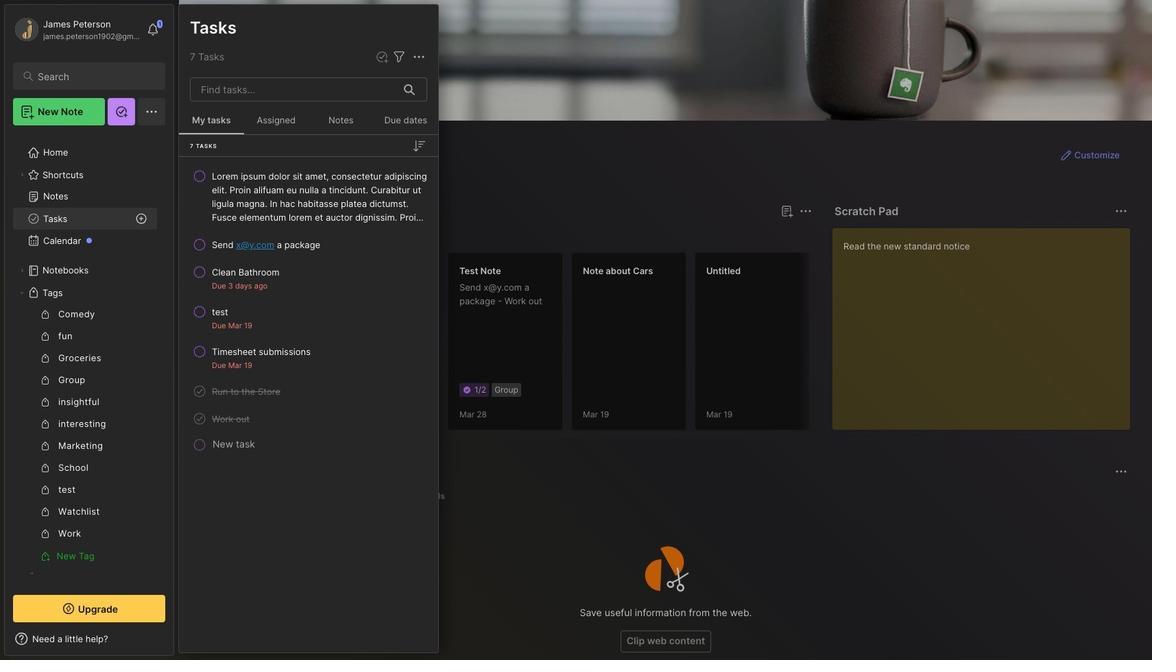 Task type: locate. For each thing, give the bounding box(es) containing it.
tab
[[204, 228, 244, 244], [250, 228, 305, 244], [204, 488, 256, 505], [413, 488, 451, 505]]

row group
[[179, 163, 438, 455], [201, 252, 1152, 439]]

group
[[13, 304, 157, 567]]

5 row from the top
[[185, 340, 433, 377]]

click to collapse image
[[173, 635, 184, 652]]

2 tab list from the top
[[204, 488, 1126, 505]]

tab list
[[204, 228, 810, 244], [204, 488, 1126, 505]]

More actions and view options field
[[407, 49, 427, 65]]

1 row from the top
[[185, 164, 433, 230]]

clean bathroom 2 cell
[[212, 265, 280, 279]]

0 vertical spatial tab list
[[204, 228, 810, 244]]

group inside tree
[[13, 304, 157, 567]]

tree inside main 'element'
[[5, 134, 174, 619]]

7 row from the top
[[185, 407, 433, 432]]

3 row from the top
[[185, 260, 433, 297]]

sort options image
[[411, 138, 427, 154]]

expand notebooks image
[[18, 267, 26, 275]]

6 row from the top
[[185, 379, 433, 404]]

row
[[185, 164, 433, 230], [185, 233, 433, 257], [185, 260, 433, 297], [185, 300, 433, 337], [185, 340, 433, 377], [185, 379, 433, 404], [185, 407, 433, 432]]

lorem ipsum dolor sit amet, consectetur adipiscing elit. proin alifuam eu nulla a tincidunt. curabitur ut ligula magna. in hac habitasse platea dictumst. fusce elementum lorem et auctor dignissim. proin eget mi id urna euismod consectetur. pellentesque porttitor ac urna quis fermentum: 0 cell
[[212, 169, 427, 224]]

tree
[[5, 134, 174, 619]]

None search field
[[38, 68, 153, 84]]

1 vertical spatial tab list
[[204, 488, 1126, 505]]

Account field
[[13, 16, 140, 43]]

Start writing… text field
[[844, 228, 1130, 419]]

new task image
[[375, 50, 389, 64]]

2 row from the top
[[185, 233, 433, 257]]

Filter tasks field
[[391, 49, 407, 65]]

none search field inside main 'element'
[[38, 68, 153, 84]]

Find tasks… text field
[[193, 78, 396, 101]]

timesheet submissions 4 cell
[[212, 345, 311, 359]]



Task type: vqa. For each thing, say whether or not it's contained in the screenshot.
main element
yes



Task type: describe. For each thing, give the bounding box(es) containing it.
filter tasks image
[[391, 49, 407, 65]]

4 row from the top
[[185, 300, 433, 337]]

1 tab list from the top
[[204, 228, 810, 244]]

test 3 cell
[[212, 305, 228, 319]]

Sort options field
[[411, 138, 427, 154]]

send x@y.com a package 1 cell
[[212, 238, 320, 252]]

more actions and view options image
[[411, 49, 427, 65]]

WHAT'S NEW field
[[5, 628, 174, 650]]

run to the store 5 cell
[[212, 385, 280, 399]]

work out 6 cell
[[212, 412, 250, 426]]

Search text field
[[38, 70, 153, 83]]

main element
[[0, 0, 178, 661]]

expand tags image
[[18, 289, 26, 297]]



